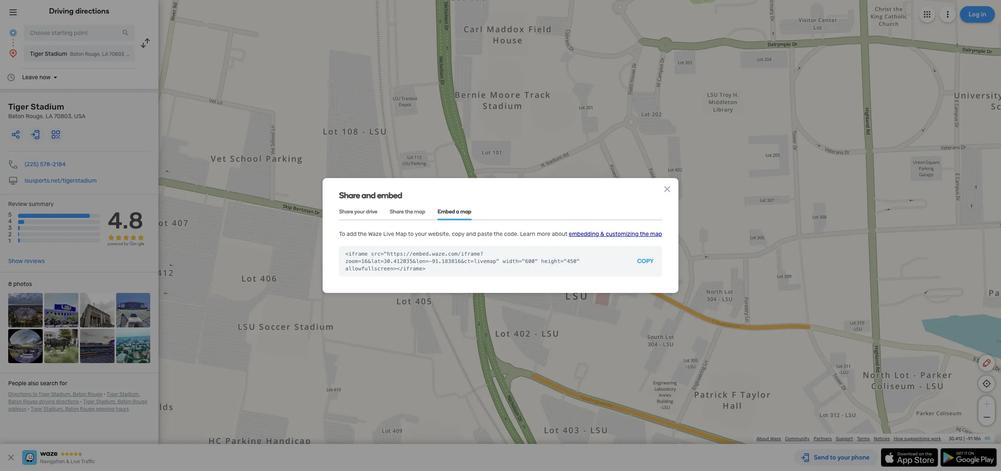 Task type: vqa. For each thing, say whether or not it's contained in the screenshot.
People
yes



Task type: locate. For each thing, give the bounding box(es) containing it.
stadium, inside tiger stadium, baton rouge address
[[96, 399, 116, 405]]

0 horizontal spatial x image
[[6, 453, 16, 463]]

traffic
[[81, 459, 95, 465]]

directions down "directions to tiger stadium, baton rouge" link
[[56, 399, 79, 405]]

your inside share your drive 'link'
[[355, 208, 365, 215]]

0 horizontal spatial usa
[[74, 113, 86, 120]]

0 vertical spatial stadium
[[45, 51, 67, 58]]

your
[[355, 208, 365, 215], [415, 231, 427, 238]]

0 horizontal spatial to
[[33, 392, 37, 398]]

rouge, down choose starting point text field
[[85, 51, 101, 57]]

0 vertical spatial usa
[[127, 51, 136, 57]]

and up drive
[[362, 190, 376, 200]]

stadium, down for
[[51, 392, 72, 398]]

0 horizontal spatial rouge,
[[26, 113, 44, 120]]

share inside the share the map link
[[390, 208, 404, 215]]

map up copy
[[651, 231, 662, 238]]

1 horizontal spatial x image
[[663, 184, 673, 194]]

share down embed
[[390, 208, 404, 215]]

1 vertical spatial 70803,
[[54, 113, 73, 120]]

clock image
[[6, 73, 16, 83]]

1 horizontal spatial &
[[601, 231, 605, 238]]

how suggestions work link
[[894, 437, 942, 442]]

la down now on the top left of page
[[46, 113, 53, 120]]

rouge inside tiger stadium, baton rouge driving directions
[[23, 399, 38, 405]]

now
[[39, 74, 51, 81]]

partners link
[[814, 437, 832, 442]]

map
[[414, 208, 426, 215], [461, 208, 472, 215], [651, 231, 662, 238]]

copy
[[638, 258, 654, 265]]

tiger down clock icon
[[8, 102, 29, 112]]

stadium down now on the top left of page
[[31, 102, 64, 112]]

directions inside tiger stadium, baton rouge driving directions
[[56, 399, 79, 405]]

-
[[967, 437, 969, 442]]

tiger up opening
[[107, 392, 118, 398]]

1 vertical spatial live
[[71, 459, 80, 465]]

<iframe src="https://embed.waze.com/iframe?zoom=16&lat=30.412035&lon=-91.183816&ct=livemap" width="600" height="450" allowfullscreen></iframe> text field
[[339, 247, 629, 277]]

reviews
[[24, 258, 45, 265]]

(225) 578-2184
[[25, 161, 66, 168]]

1 horizontal spatial live
[[384, 231, 394, 238]]

1 vertical spatial directions
[[56, 399, 79, 405]]

share up the share your drive at the top of the page
[[339, 190, 360, 200]]

rouge inside tiger stadium, baton rouge address
[[133, 399, 147, 405]]

the right customizing
[[640, 231, 649, 238]]

0 vertical spatial to
[[408, 231, 414, 238]]

waze
[[368, 231, 382, 238], [771, 437, 782, 442]]

0 vertical spatial 70803,
[[109, 51, 125, 57]]

tiger inside tiger stadium, baton rouge driving directions
[[107, 392, 118, 398]]

to right map
[[408, 231, 414, 238]]

share
[[339, 190, 360, 200], [339, 208, 353, 215], [390, 208, 404, 215]]

x image
[[663, 184, 673, 194], [6, 453, 16, 463]]

1 vertical spatial rouge,
[[26, 113, 44, 120]]

navigation
[[40, 459, 65, 465]]

for
[[59, 380, 67, 387]]

embedding
[[569, 231, 599, 238]]

1 horizontal spatial map
[[461, 208, 472, 215]]

1 vertical spatial la
[[46, 113, 53, 120]]

community link
[[786, 437, 810, 442]]

1 vertical spatial tiger stadium baton rouge, la 70803, usa
[[8, 102, 86, 120]]

0 vertical spatial live
[[384, 231, 394, 238]]

share inside share your drive 'link'
[[339, 208, 353, 215]]

baton down choose starting point text field
[[70, 51, 84, 57]]

baton up hours
[[118, 399, 131, 405]]

1 vertical spatial stadium
[[31, 102, 64, 112]]

work
[[932, 437, 942, 442]]

1 vertical spatial and
[[466, 231, 476, 238]]

stadium inside tiger stadium baton rouge, la 70803, usa
[[31, 102, 64, 112]]

people also search for
[[8, 380, 67, 387]]

waze right about
[[771, 437, 782, 442]]

driving
[[49, 7, 74, 16]]

stadium, inside tiger stadium, baton rouge driving directions
[[120, 392, 140, 398]]

1 horizontal spatial rouge,
[[85, 51, 101, 57]]

baton
[[70, 51, 84, 57], [8, 113, 24, 120], [73, 392, 87, 398], [8, 399, 22, 405], [118, 399, 131, 405], [65, 407, 79, 412]]

1 horizontal spatial waze
[[771, 437, 782, 442]]

baton down tiger stadium, baton rouge driving directions
[[65, 407, 79, 412]]

tiger stadium baton rouge, la 70803, usa down choose starting point text field
[[30, 51, 136, 58]]

location image
[[8, 48, 18, 58]]

70803,
[[109, 51, 125, 57], [54, 113, 73, 120]]

customizing
[[606, 231, 639, 238]]

2 horizontal spatial map
[[651, 231, 662, 238]]

and right copy at the left
[[466, 231, 476, 238]]

map right "a" on the top of page
[[461, 208, 472, 215]]

paste
[[478, 231, 493, 238]]

0 vertical spatial your
[[355, 208, 365, 215]]

rouge
[[88, 392, 102, 398], [23, 399, 38, 405], [133, 399, 147, 405], [80, 407, 95, 412]]

drive
[[366, 208, 378, 215]]

directions
[[75, 7, 109, 16], [56, 399, 79, 405]]

2184
[[53, 161, 66, 168]]

photos
[[13, 281, 32, 288]]

terms
[[858, 437, 870, 442]]

live left traffic in the left of the page
[[71, 459, 80, 465]]

image 2 of tiger stadium, baton rouge image
[[44, 293, 78, 328]]

& right embedding
[[601, 231, 605, 238]]

stadium, up opening
[[96, 399, 116, 405]]

driving
[[39, 399, 55, 405]]

tiger inside tiger stadium baton rouge, la 70803, usa
[[8, 102, 29, 112]]

0 horizontal spatial la
[[46, 113, 53, 120]]

0 horizontal spatial waze
[[368, 231, 382, 238]]

la
[[102, 51, 108, 57], [46, 113, 53, 120]]

0 vertical spatial and
[[362, 190, 376, 200]]

0 vertical spatial directions
[[75, 7, 109, 16]]

0 horizontal spatial live
[[71, 459, 80, 465]]

&
[[601, 231, 605, 238], [66, 459, 69, 465]]

also
[[28, 380, 39, 387]]

current location image
[[8, 28, 18, 38]]

share for share your drive
[[339, 208, 353, 215]]

1 vertical spatial your
[[415, 231, 427, 238]]

your left website,
[[415, 231, 427, 238]]

stadium, for tiger stadium, baton rouge address
[[96, 399, 116, 405]]

rouge,
[[85, 51, 101, 57], [26, 113, 44, 120]]

pencil image
[[982, 359, 992, 368]]

0 horizontal spatial and
[[362, 190, 376, 200]]

1
[[8, 238, 11, 245]]

live left map
[[384, 231, 394, 238]]

tiger stadium, baton rouge driving directions
[[8, 392, 140, 405]]

image 7 of tiger stadium, baton rouge image
[[80, 329, 114, 364]]

1 horizontal spatial usa
[[127, 51, 136, 57]]

tiger stadium, baton rouge driving directions link
[[8, 392, 140, 405]]

usa
[[127, 51, 136, 57], [74, 113, 86, 120]]

to
[[408, 231, 414, 238], [33, 392, 37, 398]]

image 8 of tiger stadium, baton rouge image
[[116, 329, 150, 364]]

leave now
[[22, 74, 51, 81]]

tiger
[[30, 51, 43, 58], [8, 102, 29, 112], [38, 392, 50, 398], [107, 392, 118, 398], [83, 399, 95, 405], [31, 407, 42, 412]]

share your drive link
[[339, 204, 378, 220]]

0 vertical spatial la
[[102, 51, 108, 57]]

search
[[40, 380, 58, 387]]

5 4 3 2 1
[[8, 212, 12, 245]]

your left drive
[[355, 208, 365, 215]]

baton up address
[[8, 399, 22, 405]]

stadium
[[45, 51, 67, 58], [31, 102, 64, 112]]

stadium,
[[51, 392, 72, 398], [120, 392, 140, 398], [96, 399, 116, 405], [43, 407, 64, 412]]

1 vertical spatial to
[[33, 392, 37, 398]]

0 vertical spatial waze
[[368, 231, 382, 238]]

0 horizontal spatial &
[[66, 459, 69, 465]]

tiger stadium baton rouge, la 70803, usa
[[30, 51, 136, 58], [8, 102, 86, 120]]

0 vertical spatial &
[[601, 231, 605, 238]]

4.8
[[108, 207, 144, 235]]

about
[[757, 437, 770, 442]]

share your drive
[[339, 208, 378, 215]]

to down "also"
[[33, 392, 37, 398]]

0 horizontal spatial map
[[414, 208, 426, 215]]

stadium, up hours
[[120, 392, 140, 398]]

& right navigation at bottom
[[66, 459, 69, 465]]

code.
[[504, 231, 519, 238]]

stadium, down driving
[[43, 407, 64, 412]]

directions up choose starting point text field
[[75, 7, 109, 16]]

0 horizontal spatial your
[[355, 208, 365, 215]]

embed a map
[[438, 208, 472, 215]]

embed
[[438, 208, 455, 215]]

lsusports.net/tigerstadium link
[[25, 177, 97, 184]]

tiger up tiger stadium, baton rouge opening hours link
[[83, 399, 95, 405]]

rouge, down the leave now
[[26, 113, 44, 120]]

1 horizontal spatial la
[[102, 51, 108, 57]]

the
[[405, 208, 413, 215], [358, 231, 367, 238], [494, 231, 503, 238], [640, 231, 649, 238]]

map left the 'embed'
[[414, 208, 426, 215]]

the left code.
[[494, 231, 503, 238]]

review
[[8, 201, 27, 208]]

tiger stadium baton rouge, la 70803, usa down now on the top left of page
[[8, 102, 86, 120]]

website,
[[428, 231, 451, 238]]

1 horizontal spatial your
[[415, 231, 427, 238]]

show
[[8, 258, 23, 265]]

directions to tiger stadium, baton rouge
[[8, 392, 102, 398]]

learn
[[520, 231, 536, 238]]

about waze link
[[757, 437, 782, 442]]

opening
[[96, 407, 115, 412]]

share up "to"
[[339, 208, 353, 215]]

tiger inside tiger stadium, baton rouge address
[[83, 399, 95, 405]]

1 vertical spatial x image
[[6, 453, 16, 463]]

rouge for opening
[[80, 407, 95, 412]]

stadium up now on the top left of page
[[45, 51, 67, 58]]

waze down drive
[[368, 231, 382, 238]]

la down choose starting point text field
[[102, 51, 108, 57]]



Task type: describe. For each thing, give the bounding box(es) containing it.
image 5 of tiger stadium, baton rouge image
[[8, 329, 43, 364]]

tiger down driving
[[31, 407, 42, 412]]

1 horizontal spatial 70803,
[[109, 51, 125, 57]]

2
[[8, 231, 12, 238]]

embed a map link
[[438, 204, 472, 220]]

(225)
[[25, 161, 39, 168]]

share for share the map
[[390, 208, 404, 215]]

community
[[786, 437, 810, 442]]

stadium, for tiger stadium, baton rouge driving directions
[[120, 392, 140, 398]]

to add the waze live map to your website, copy and paste the code. learn more about embedding & customizing the map
[[339, 231, 662, 238]]

30.412 | -91.186
[[949, 437, 982, 442]]

baton inside tiger stadium, baton rouge driving directions
[[8, 399, 22, 405]]

map for embed a map
[[461, 208, 472, 215]]

image 4 of tiger stadium, baton rouge image
[[116, 293, 150, 328]]

Choose starting point text field
[[24, 25, 135, 41]]

directions
[[8, 392, 32, 398]]

image 6 of tiger stadium, baton rouge image
[[44, 329, 78, 364]]

notices link
[[874, 437, 890, 442]]

578-
[[40, 161, 53, 168]]

(225) 578-2184 link
[[25, 161, 66, 168]]

hours
[[116, 407, 129, 412]]

lsusports.net/tigerstadium
[[25, 177, 97, 184]]

30.412
[[949, 437, 963, 442]]

share for share and embed
[[339, 190, 360, 200]]

directions to tiger stadium, baton rouge link
[[8, 392, 102, 398]]

copy button
[[629, 247, 662, 277]]

summary
[[29, 201, 54, 208]]

link image
[[985, 435, 992, 442]]

tiger up driving
[[38, 392, 50, 398]]

baton inside tiger stadium, baton rouge address
[[118, 399, 131, 405]]

0 horizontal spatial 70803,
[[54, 113, 73, 120]]

copy
[[452, 231, 465, 238]]

show reviews
[[8, 258, 45, 265]]

terms link
[[858, 437, 870, 442]]

zoom in image
[[982, 400, 993, 410]]

how
[[894, 437, 904, 442]]

|
[[964, 437, 965, 442]]

1 vertical spatial usa
[[74, 113, 86, 120]]

tiger stadium, baton rouge opening hours link
[[31, 407, 129, 412]]

1 vertical spatial waze
[[771, 437, 782, 442]]

image 3 of tiger stadium, baton rouge image
[[80, 293, 114, 328]]

1 horizontal spatial to
[[408, 231, 414, 238]]

address
[[8, 407, 26, 412]]

zoom out image
[[982, 413, 993, 423]]

add
[[347, 231, 357, 238]]

share and embed
[[339, 190, 402, 200]]

stadium, for tiger stadium, baton rouge opening hours
[[43, 407, 64, 412]]

about
[[552, 231, 568, 238]]

tiger up the leave now
[[30, 51, 43, 58]]

suggestions
[[905, 437, 931, 442]]

computer image
[[8, 176, 18, 186]]

a
[[456, 208, 460, 215]]

more
[[537, 231, 551, 238]]

1 horizontal spatial and
[[466, 231, 476, 238]]

about waze community partners support terms notices how suggestions work
[[757, 437, 942, 442]]

0 vertical spatial tiger stadium baton rouge, la 70803, usa
[[30, 51, 136, 58]]

baton up tiger stadium, baton rouge address
[[73, 392, 87, 398]]

people
[[8, 380, 26, 387]]

leave
[[22, 74, 38, 81]]

map for share the map
[[414, 208, 426, 215]]

tiger stadium, baton rouge opening hours
[[31, 407, 129, 412]]

5
[[8, 212, 12, 219]]

support
[[837, 437, 853, 442]]

rouge for address
[[133, 399, 147, 405]]

image 1 of tiger stadium, baton rouge image
[[8, 293, 43, 328]]

map
[[396, 231, 407, 238]]

4
[[8, 218, 12, 225]]

0 vertical spatial rouge,
[[85, 51, 101, 57]]

0 vertical spatial x image
[[663, 184, 673, 194]]

91.186
[[969, 437, 982, 442]]

1 vertical spatial &
[[66, 459, 69, 465]]

review summary
[[8, 201, 54, 208]]

navigation & live traffic
[[40, 459, 95, 465]]

tiger stadium, baton rouge address
[[8, 399, 147, 412]]

call image
[[8, 160, 18, 170]]

8
[[8, 281, 12, 288]]

8 photos
[[8, 281, 32, 288]]

share the map link
[[390, 204, 426, 220]]

notices
[[874, 437, 890, 442]]

tiger stadium, baton rouge address link
[[8, 399, 147, 412]]

rouge for driving
[[23, 399, 38, 405]]

embedding & customizing the map link
[[569, 231, 662, 238]]

driving directions
[[49, 7, 109, 16]]

to
[[339, 231, 345, 238]]

support link
[[837, 437, 853, 442]]

partners
[[814, 437, 832, 442]]

the up map
[[405, 208, 413, 215]]

the right add
[[358, 231, 367, 238]]

embed
[[377, 190, 402, 200]]

share the map
[[390, 208, 426, 215]]

3
[[8, 225, 12, 232]]

baton down clock icon
[[8, 113, 24, 120]]



